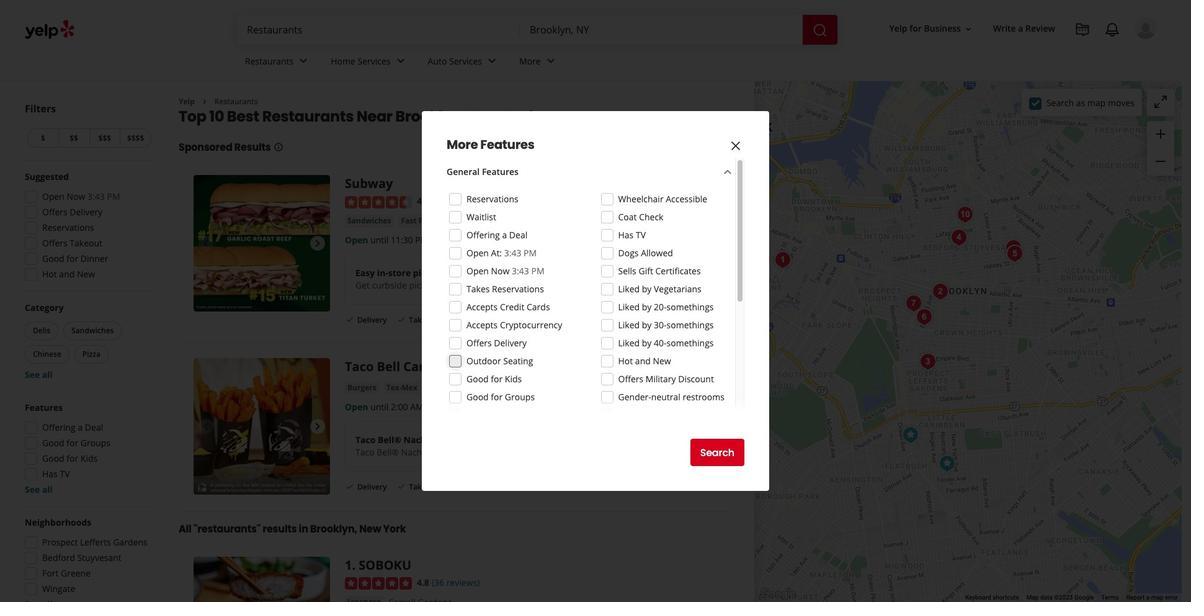 Task type: describe. For each thing, give the bounding box(es) containing it.
write
[[994, 23, 1016, 34]]

subway link
[[345, 175, 393, 192]]

am
[[410, 401, 424, 413]]

0 horizontal spatial offers delivery
[[42, 206, 102, 218]]

pizza button
[[74, 345, 109, 364]]

subway
[[345, 175, 393, 192]]

0 vertical spatial bell®
[[378, 434, 402, 446]]

accepts cryptocurrency
[[467, 319, 562, 331]]

16 checkmark v2 image for taco bell cantina
[[345, 482, 355, 492]]

moves
[[1108, 97, 1135, 108]]

0 vertical spatial sandwiches button
[[345, 215, 394, 227]]

outdoor seating
[[467, 355, 533, 367]]

0 vertical spatial 3:43
[[88, 191, 105, 202]]

soboku image
[[771, 247, 795, 272]]

auto
[[428, 55, 447, 67]]

4.3
[[417, 195, 429, 207]]

mexican link
[[425, 382, 461, 394]]

16 chevron down v2 image
[[964, 24, 974, 34]]

open until 11:30 pm
[[345, 234, 428, 246]]

taco bell® nacho fries taco bell® nacho fries are back for a limited time.
[[356, 434, 567, 458]]

$$$
[[98, 133, 111, 143]]

near
[[357, 106, 393, 127]]

delis
[[33, 325, 50, 336]]

prospect lefferts gardens
[[42, 536, 148, 548]]

group containing category
[[22, 302, 154, 381]]

pizza
[[82, 349, 101, 359]]

store
[[388, 267, 411, 279]]

new up more features on the left
[[469, 106, 501, 127]]

group containing features
[[21, 402, 154, 496]]

by for 40-
[[642, 337, 652, 349]]

©2023
[[1055, 594, 1073, 601]]

open now 3:43 pm inside "more features" dialog
[[467, 265, 545, 277]]

open down suggested
[[42, 191, 65, 202]]

search for search
[[701, 445, 735, 460]]

0 horizontal spatial open now 3:43 pm
[[42, 191, 120, 202]]

certificates
[[656, 265, 701, 277]]

in
[[299, 522, 308, 536]]

1 vertical spatial nacho
[[401, 446, 427, 458]]

tv inside "more features" dialog
[[636, 229, 646, 241]]

for
[[489, 446, 502, 458]]

coat check
[[618, 211, 664, 223]]

10
[[209, 106, 224, 127]]

offers up offers takeout
[[42, 206, 67, 218]]

or
[[438, 279, 447, 291]]

soboku link
[[359, 557, 411, 574]]

easy in-store pickup! get curbside pickup or delivery. read more
[[356, 267, 534, 291]]

1 vertical spatial reservations
[[42, 222, 94, 233]]

0 vertical spatial reservations
[[467, 193, 519, 205]]

cornbread brooklyn image
[[912, 304, 937, 329]]

16 checkmark v2 image
[[397, 314, 407, 324]]

google
[[1075, 594, 1094, 601]]

24 chevron down v2 image for restaurants
[[296, 54, 311, 69]]

general features button
[[447, 165, 735, 181]]

restaurants link
[[235, 45, 321, 81]]

good for kids inside "more features" dialog
[[467, 373, 522, 385]]

2 vertical spatial 3:43
[[512, 265, 529, 277]]

groups inside "more features" dialog
[[505, 391, 535, 403]]

mex
[[402, 382, 418, 393]]

general
[[447, 166, 480, 178]]

0 horizontal spatial hot and new
[[42, 268, 95, 280]]

restaurants up 16 info v2 'icon'
[[262, 106, 354, 127]]

2 vertical spatial taco
[[356, 446, 375, 458]]

user actions element
[[880, 16, 1175, 92]]

group containing suggested
[[21, 171, 154, 284]]

more
[[512, 279, 534, 291]]

$
[[41, 133, 45, 143]]

category
[[25, 302, 64, 313]]

16 checkmark v2 image for subway
[[345, 314, 355, 324]]

somethings for 30-
[[667, 319, 714, 331]]

(36
[[432, 577, 444, 588]]

services for home services
[[358, 55, 391, 67]]

takes reservations
[[467, 283, 544, 295]]

greene
[[61, 567, 91, 579]]

1 vertical spatial reviews)
[[447, 577, 480, 588]]

1 vertical spatial fries
[[430, 446, 449, 458]]

2 vertical spatial features
[[25, 402, 63, 413]]

open down sandwiches "link"
[[345, 234, 368, 246]]

offering inside 'group'
[[42, 421, 76, 433]]

delivery.
[[449, 279, 484, 291]]

data
[[1041, 594, 1053, 601]]

review
[[1026, 23, 1056, 34]]

slideshow element for taco bell cantina
[[194, 358, 330, 495]]

back
[[467, 446, 486, 458]]

more features dialog
[[0, 0, 1192, 602]]

deal inside "more features" dialog
[[509, 229, 528, 241]]

"restaurants"
[[194, 522, 261, 536]]

0 horizontal spatial brooklyn,
[[310, 522, 357, 536]]

now inside "more features" dialog
[[491, 265, 510, 277]]

4.8 star rating image
[[345, 577, 412, 590]]

see all for category
[[25, 369, 53, 380]]

offers up good for dinner
[[42, 237, 67, 249]]

report a map error
[[1127, 594, 1179, 601]]

terms link
[[1102, 594, 1119, 601]]

1 vertical spatial good for groups
[[42, 437, 111, 449]]

see for category
[[25, 369, 40, 380]]

0 vertical spatial nacho
[[404, 434, 432, 446]]

24 chevron down v2 image for more
[[544, 54, 558, 69]]

pickup!
[[413, 267, 445, 279]]

general features
[[447, 166, 519, 178]]

0 vertical spatial and
[[59, 268, 75, 280]]

check
[[639, 211, 664, 223]]

all for category
[[42, 369, 53, 380]]

hot and new inside "more features" dialog
[[618, 355, 671, 367]]

projects image
[[1076, 22, 1090, 37]]

next image
[[310, 419, 325, 434]]

1
[[345, 557, 352, 574]]

until for subway
[[371, 234, 389, 246]]

more for more features
[[447, 136, 478, 153]]

4.3 star rating image
[[345, 196, 412, 208]]

accessible
[[666, 193, 708, 205]]

liked for liked by 30-somethings
[[618, 319, 640, 331]]

sells gift certificates
[[618, 265, 701, 277]]

delivery inside "more features" dialog
[[494, 337, 527, 349]]

$$ button
[[58, 128, 89, 148]]

1 vertical spatial york
[[383, 522, 406, 536]]

1 vertical spatial offering a deal
[[42, 421, 103, 433]]

filters
[[25, 102, 56, 115]]

liked for liked by 20-somethings
[[618, 301, 640, 313]]

chinese
[[33, 349, 61, 359]]

2 vertical spatial reservations
[[492, 283, 544, 295]]

somethings for 20-
[[667, 301, 714, 313]]

map region
[[746, 0, 1192, 602]]

zoom in image
[[1154, 126, 1169, 141]]

lefferts
[[80, 536, 111, 548]]

as
[[1077, 97, 1086, 108]]

accepts for accepts credit cards
[[467, 301, 498, 313]]

dogs allowed
[[618, 247, 673, 259]]

more link
[[510, 45, 568, 81]]

good for dinner
[[42, 253, 108, 264]]

0 horizontal spatial good for kids
[[42, 452, 98, 464]]

yelp for yelp for business
[[890, 23, 908, 34]]

(3
[[432, 195, 439, 207]]

report a map error link
[[1127, 594, 1179, 601]]

sandwiches for the leftmost sandwiches button
[[72, 325, 114, 336]]

sandwiches link
[[345, 215, 394, 227]]

previous image
[[199, 419, 213, 434]]

seating
[[504, 355, 533, 367]]

2:00
[[391, 401, 408, 413]]

offers up gender-
[[618, 373, 644, 385]]

24 chevron down v2 image for auto services
[[485, 54, 500, 69]]

1 vertical spatial bell®
[[377, 446, 399, 458]]

taco for taco bell cantina
[[345, 358, 374, 375]]

map for error
[[1152, 594, 1164, 601]]

burgers
[[348, 382, 377, 393]]

(36 reviews)
[[432, 577, 480, 588]]

mexican
[[428, 382, 459, 393]]

macosa trattoria image
[[947, 225, 972, 250]]

0 horizontal spatial has tv
[[42, 468, 70, 480]]

1 vertical spatial has
[[42, 468, 58, 480]]

fast food button
[[399, 215, 439, 227]]

yelp link
[[179, 96, 195, 107]]

waitlist
[[467, 211, 496, 223]]

discount
[[678, 373, 714, 385]]

a
[[504, 446, 510, 458]]

cantina
[[404, 358, 452, 375]]

$$
[[70, 133, 78, 143]]



Task type: vqa. For each thing, say whether or not it's contained in the screenshot.
Request at the top of the page
no



Task type: locate. For each thing, give the bounding box(es) containing it.
1 horizontal spatial hot
[[618, 355, 633, 367]]

0 vertical spatial offering
[[467, 229, 500, 241]]

keyboard shortcuts
[[966, 594, 1019, 601]]

offers military discount
[[618, 373, 714, 385]]

accepts down takes
[[467, 301, 498, 313]]

services
[[358, 55, 391, 67], [449, 55, 482, 67]]

3:43 up offers takeout
[[88, 191, 105, 202]]

has tv up "neighborhoods"
[[42, 468, 70, 480]]

1 horizontal spatial kids
[[505, 373, 522, 385]]

offers delivery inside "more features" dialog
[[467, 337, 527, 349]]

see all up "neighborhoods"
[[25, 483, 53, 495]]

1 vertical spatial 3:43
[[504, 247, 522, 259]]

24 chevron down v2 image
[[393, 54, 408, 69], [485, 54, 500, 69]]

services for auto services
[[449, 55, 482, 67]]

1 horizontal spatial services
[[449, 55, 482, 67]]

1 vertical spatial sandwiches button
[[63, 321, 122, 340]]

1 accepts from the top
[[467, 301, 498, 313]]

get
[[356, 279, 370, 291]]

and up military in the right of the page
[[635, 355, 651, 367]]

0 vertical spatial until
[[371, 234, 389, 246]]

by down gift
[[642, 283, 652, 295]]

open now 3:43 pm
[[42, 191, 120, 202], [467, 265, 545, 277]]

1 vertical spatial more
[[447, 136, 478, 153]]

write a review
[[994, 23, 1056, 34]]

24 chevron down v2 image
[[296, 54, 311, 69], [544, 54, 558, 69], [721, 165, 735, 180]]

24 chevron down v2 image inside the general features dropdown button
[[721, 165, 735, 180]]

sandwiches up pizza
[[72, 325, 114, 336]]

subway image
[[935, 451, 960, 476]]

16 info v2 image
[[273, 142, 283, 152]]

more
[[519, 55, 541, 67], [447, 136, 478, 153]]

l'antagoniste image
[[1001, 236, 1026, 260]]

good for groups inside "more features" dialog
[[467, 391, 535, 403]]

2 slideshow element from the top
[[194, 358, 330, 495]]

2 liked from the top
[[618, 301, 640, 313]]

1 vertical spatial yelp
[[179, 96, 195, 107]]

more inside business categories element
[[519, 55, 541, 67]]

new down dinner
[[77, 268, 95, 280]]

for inside button
[[910, 23, 922, 34]]

group
[[1148, 121, 1175, 176], [21, 171, 154, 284], [22, 302, 154, 381], [21, 402, 154, 496], [21, 516, 154, 602]]

0 horizontal spatial map
[[1088, 97, 1106, 108]]

0 vertical spatial see all
[[25, 369, 53, 380]]

0 horizontal spatial good for groups
[[42, 437, 111, 449]]

1 vertical spatial deal
[[85, 421, 103, 433]]

liked by 20-somethings
[[618, 301, 714, 313]]

restaurants right 16 chevron right v2 image
[[215, 96, 258, 107]]

24 chevron down v2 image right auto services in the left top of the page
[[485, 54, 500, 69]]

yelp for yelp link
[[179, 96, 195, 107]]

1 horizontal spatial york
[[504, 106, 538, 127]]

24 chevron down v2 image inside home services link
[[393, 54, 408, 69]]

1 vertical spatial offers delivery
[[467, 337, 527, 349]]

somethings down vegetarians
[[667, 301, 714, 313]]

0 vertical spatial taco
[[345, 358, 374, 375]]

top
[[179, 106, 206, 127]]

liked left "40-"
[[618, 337, 640, 349]]

2 vertical spatial somethings
[[667, 337, 714, 349]]

1 see from the top
[[25, 369, 40, 380]]

auto services
[[428, 55, 482, 67]]

a inside "link"
[[1019, 23, 1024, 34]]

0 vertical spatial search
[[1047, 97, 1074, 108]]

pm inside 'group'
[[107, 191, 120, 202]]

1 services from the left
[[358, 55, 391, 67]]

tv
[[636, 229, 646, 241], [60, 468, 70, 480]]

by for 20-
[[642, 301, 652, 313]]

and
[[59, 268, 75, 280], [635, 355, 651, 367]]

tv up "neighborhoods"
[[60, 468, 70, 480]]

2 see from the top
[[25, 483, 40, 495]]

has inside "more features" dialog
[[618, 229, 634, 241]]

sandwiches button
[[345, 215, 394, 227], [63, 321, 122, 340]]

map right as
[[1088, 97, 1106, 108]]

brooklyn, right 'near'
[[396, 106, 466, 127]]

3 liked from the top
[[618, 319, 640, 331]]

open now 3:43 pm down suggested
[[42, 191, 120, 202]]

0 vertical spatial yelp
[[890, 23, 908, 34]]

fries up are
[[434, 434, 455, 446]]

accepts credit cards
[[467, 301, 550, 313]]

1 vertical spatial see
[[25, 483, 40, 495]]

reservations up credit
[[492, 283, 544, 295]]

notifications image
[[1105, 22, 1120, 37]]

features for general features
[[482, 166, 519, 178]]

yelp left 16 chevron right v2 image
[[179, 96, 195, 107]]

more inside dialog
[[447, 136, 478, 153]]

wheelchair
[[618, 193, 664, 205]]

gender-neutral restrooms
[[618, 391, 725, 403]]

sandwiches down 4.3 star rating image
[[348, 215, 391, 226]]

3 somethings from the top
[[667, 337, 714, 349]]

11:30
[[391, 234, 413, 246]]

new inside "more features" dialog
[[653, 355, 671, 367]]

liked by 30-somethings
[[618, 319, 714, 331]]

16 chevron right v2 image
[[200, 97, 210, 107]]

takeout for subway
[[409, 315, 439, 325]]

3:43 right at:
[[504, 247, 522, 259]]

0 vertical spatial sandwiches
[[348, 215, 391, 226]]

4.8 link
[[417, 575, 429, 589]]

1 24 chevron down v2 image from the left
[[393, 54, 408, 69]]

map for moves
[[1088, 97, 1106, 108]]

24 chevron down v2 image left auto
[[393, 54, 408, 69]]

$$$ button
[[89, 128, 120, 148]]

takes
[[467, 283, 490, 295]]

1 vertical spatial and
[[635, 355, 651, 367]]

features up general features
[[481, 136, 535, 153]]

flatbush
[[444, 215, 479, 227]]

0 vertical spatial open now 3:43 pm
[[42, 191, 120, 202]]

2 all from the top
[[42, 483, 53, 495]]

hot down good for dinner
[[42, 268, 57, 280]]

1 vertical spatial see all
[[25, 483, 53, 495]]

liked down sells
[[618, 283, 640, 295]]

search as map moves
[[1047, 97, 1135, 108]]

fort greene
[[42, 567, 91, 579]]

1 vertical spatial see all button
[[25, 483, 53, 495]]

la ñapa image
[[928, 279, 953, 304]]

1 by from the top
[[642, 283, 652, 295]]

liked by 40-somethings
[[618, 337, 714, 349]]

1 vertical spatial accepts
[[467, 319, 498, 331]]

0 vertical spatial see
[[25, 369, 40, 380]]

24 chevron down v2 image inside more link
[[544, 54, 558, 69]]

deal
[[509, 229, 528, 241], [85, 421, 103, 433]]

0 horizontal spatial services
[[358, 55, 391, 67]]

reviews) right (36
[[447, 577, 480, 588]]

nacho left are
[[401, 446, 427, 458]]

next image
[[310, 236, 325, 251]]

york up soboku link
[[383, 522, 406, 536]]

0 horizontal spatial 24 chevron down v2 image
[[393, 54, 408, 69]]

military
[[646, 373, 676, 385]]

yelp inside button
[[890, 23, 908, 34]]

fast food
[[401, 215, 437, 226]]

0 horizontal spatial has
[[42, 468, 58, 480]]

1 vertical spatial slideshow element
[[194, 358, 330, 495]]

see all button up "neighborhoods"
[[25, 483, 53, 495]]

liked left 30- at the bottom right of the page
[[618, 319, 640, 331]]

takeout down taco bell® nacho fries taco bell® nacho fries are back for a limited time.
[[409, 482, 439, 492]]

1 slideshow element from the top
[[194, 175, 330, 312]]

2 vertical spatial takeout
[[409, 482, 439, 492]]

1 horizontal spatial hot and new
[[618, 355, 671, 367]]

$$$$ button
[[120, 128, 151, 148]]

sandwiches button down 4.3 star rating image
[[345, 215, 394, 227]]

2 somethings from the top
[[667, 319, 714, 331]]

auto services link
[[418, 45, 510, 81]]

1 horizontal spatial sandwiches button
[[345, 215, 394, 227]]

by left 20-
[[642, 301, 652, 313]]

see all down the chinese button
[[25, 369, 53, 380]]

hot and new down good for dinner
[[42, 268, 95, 280]]

see all button down the chinese button
[[25, 369, 53, 380]]

see for features
[[25, 483, 40, 495]]

yelp for business
[[890, 23, 961, 34]]

1 somethings from the top
[[667, 301, 714, 313]]

sandwiches for sandwiches button to the top
[[348, 215, 391, 226]]

new up military in the right of the page
[[653, 355, 671, 367]]

open down the burgers link
[[345, 401, 368, 413]]

wingate
[[42, 583, 75, 595]]

stuyvesant
[[77, 552, 122, 564]]

tex-mex button
[[384, 382, 420, 394]]

24 chevron down v2 image inside auto services link
[[485, 54, 500, 69]]

4 liked from the top
[[618, 337, 640, 349]]

see all button
[[25, 369, 53, 380], [25, 483, 53, 495]]

restaurants up best
[[245, 55, 294, 67]]

search for search as map moves
[[1047, 97, 1074, 108]]

see all button for features
[[25, 483, 53, 495]]

0 vertical spatial groups
[[505, 391, 535, 403]]

previous image
[[199, 236, 213, 251]]

offering a deal inside "more features" dialog
[[467, 229, 528, 241]]

groups
[[505, 391, 535, 403], [81, 437, 111, 449]]

0 vertical spatial map
[[1088, 97, 1106, 108]]

taco bell cantina link
[[345, 358, 452, 375]]

2 horizontal spatial 24 chevron down v2 image
[[721, 165, 735, 180]]

by
[[642, 283, 652, 295], [642, 301, 652, 313], [642, 319, 652, 331], [642, 337, 652, 349]]

allowed
[[641, 247, 673, 259]]

None search field
[[237, 15, 838, 45]]

has tv up dogs
[[618, 229, 646, 241]]

features for more features
[[481, 136, 535, 153]]

1 see all button from the top
[[25, 369, 53, 380]]

0 horizontal spatial groups
[[81, 437, 111, 449]]

1 horizontal spatial offering
[[467, 229, 500, 241]]

time.
[[545, 446, 567, 458]]

see up "neighborhoods"
[[25, 483, 40, 495]]

sandwiches inside "link"
[[348, 215, 391, 226]]

2 until from the top
[[371, 401, 389, 413]]

food
[[419, 215, 437, 226]]

liked left 20-
[[618, 301, 640, 313]]

2 by from the top
[[642, 301, 652, 313]]

1 until from the top
[[371, 234, 389, 246]]

0 horizontal spatial offering
[[42, 421, 76, 433]]

nacho
[[404, 434, 432, 446], [401, 446, 427, 458]]

chinese button
[[25, 345, 69, 364]]

1 horizontal spatial deal
[[509, 229, 528, 241]]

kids inside "more features" dialog
[[505, 373, 522, 385]]

0 horizontal spatial hot
[[42, 268, 57, 280]]

by for vegetarians
[[642, 283, 652, 295]]

write a review link
[[989, 18, 1061, 40]]

sandwiches button up pizza
[[63, 321, 122, 340]]

slideshow element for subway
[[194, 175, 330, 312]]

park
[[497, 382, 515, 394]]

0 vertical spatial accepts
[[467, 301, 498, 313]]

brooklyn,
[[396, 106, 466, 127], [310, 522, 357, 536]]

liked for liked by 40-somethings
[[618, 337, 640, 349]]

yelp left business
[[890, 23, 908, 34]]

offers delivery
[[42, 206, 102, 218], [467, 337, 527, 349]]

reservations up waitlist
[[467, 193, 519, 205]]

0 horizontal spatial search
[[701, 445, 735, 460]]

features down the chinese button
[[25, 402, 63, 413]]

brooklyn, right in
[[310, 522, 357, 536]]

offers delivery up offers takeout
[[42, 206, 102, 218]]

0 vertical spatial brooklyn,
[[396, 106, 466, 127]]

1 vertical spatial sandwiches
[[72, 325, 114, 336]]

a inside dialog
[[502, 229, 507, 241]]

24 chevron down v2 image for general features
[[721, 165, 735, 180]]

open left at:
[[467, 247, 489, 259]]

fort
[[42, 567, 59, 579]]

0 vertical spatial reviews)
[[441, 195, 475, 207]]

pm
[[107, 191, 120, 202], [415, 234, 428, 246], [524, 247, 537, 259], [532, 265, 545, 277]]

more for more
[[519, 55, 541, 67]]

york up more features on the left
[[504, 106, 538, 127]]

taco for taco bell® nacho fries taco bell® nacho fries are back for a limited time.
[[356, 434, 376, 446]]

hot inside "more features" dialog
[[618, 355, 633, 367]]

has tv inside "more features" dialog
[[618, 229, 646, 241]]

terms
[[1102, 594, 1119, 601]]

by for 30-
[[642, 319, 652, 331]]

1 vertical spatial brooklyn,
[[310, 522, 357, 536]]

0 vertical spatial kids
[[505, 373, 522, 385]]

has tv
[[618, 229, 646, 241], [42, 468, 70, 480]]

results
[[263, 522, 297, 536]]

accepts for accepts cryptocurrency
[[467, 319, 498, 331]]

services right home
[[358, 55, 391, 67]]

1 horizontal spatial good for groups
[[467, 391, 535, 403]]

by left "40-"
[[642, 337, 652, 349]]

reviews) up "flatbush"
[[441, 195, 475, 207]]

and down good for dinner
[[59, 268, 75, 280]]

1 horizontal spatial has
[[618, 229, 634, 241]]

expand map image
[[1154, 94, 1169, 109]]

0 horizontal spatial yelp
[[179, 96, 195, 107]]

zoom out image
[[1154, 154, 1169, 169]]

features inside dropdown button
[[482, 166, 519, 178]]

business categories element
[[235, 45, 1157, 81]]

all
[[42, 369, 53, 380], [42, 483, 53, 495]]

2 see all button from the top
[[25, 483, 53, 495]]

0 horizontal spatial now
[[67, 191, 85, 202]]

see all
[[25, 369, 53, 380], [25, 483, 53, 495]]

offering inside "more features" dialog
[[467, 229, 500, 241]]

all down the chinese button
[[42, 369, 53, 380]]

keyboard shortcuts button
[[966, 593, 1019, 602]]

gift
[[639, 265, 653, 277]]

16 checkmark v2 image
[[345, 314, 355, 324], [345, 482, 355, 492], [397, 482, 407, 492]]

1 horizontal spatial sandwiches
[[348, 215, 391, 226]]

search down the restrooms
[[701, 445, 735, 460]]

2 24 chevron down v2 image from the left
[[485, 54, 500, 69]]

0 vertical spatial somethings
[[667, 301, 714, 313]]

1 all from the top
[[42, 369, 53, 380]]

0 vertical spatial hot
[[42, 268, 57, 280]]

see all button for category
[[25, 369, 53, 380]]

1 vertical spatial map
[[1152, 594, 1164, 601]]

restaurants inside 'link'
[[245, 55, 294, 67]]

$ button
[[27, 128, 58, 148]]

trad room image
[[1003, 241, 1027, 266]]

open now 3:43 pm up read
[[467, 265, 545, 277]]

30-
[[654, 319, 667, 331]]

all up "neighborhoods"
[[42, 483, 53, 495]]

all for features
[[42, 483, 53, 495]]

until down sandwiches "link"
[[371, 234, 389, 246]]

24 chevron down v2 image inside restaurants 'link'
[[296, 54, 311, 69]]

accepts down accepts credit cards
[[467, 319, 498, 331]]

bedford
[[42, 552, 75, 564]]

0 horizontal spatial york
[[383, 522, 406, 536]]

takeout right 16 checkmark v2 image
[[409, 315, 439, 325]]

map left error
[[1152, 594, 1164, 601]]

2 accepts from the top
[[467, 319, 498, 331]]

1 horizontal spatial yelp
[[890, 23, 908, 34]]

4.3 (3 reviews)
[[417, 195, 475, 207]]

has down coat
[[618, 229, 634, 241]]

now down suggested
[[67, 191, 85, 202]]

2 see all from the top
[[25, 483, 53, 495]]

search inside button
[[701, 445, 735, 460]]

error
[[1166, 594, 1179, 601]]

search button
[[691, 439, 745, 466]]

wheelchair accessible
[[618, 193, 708, 205]]

0 vertical spatial deal
[[509, 229, 528, 241]]

0 vertical spatial hot and new
[[42, 268, 95, 280]]

close image
[[729, 138, 744, 153]]

1 vertical spatial hot
[[618, 355, 633, 367]]

tv down coat check on the top right of the page
[[636, 229, 646, 241]]

0 horizontal spatial offering a deal
[[42, 421, 103, 433]]

accepts
[[467, 301, 498, 313], [467, 319, 498, 331]]

features
[[481, 136, 535, 153], [482, 166, 519, 178], [25, 402, 63, 413]]

new up 1 . soboku
[[359, 522, 381, 536]]

2 services from the left
[[449, 55, 482, 67]]

until left 2:00
[[371, 401, 389, 413]]

0 vertical spatial york
[[504, 106, 538, 127]]

see down the chinese button
[[25, 369, 40, 380]]

0 vertical spatial good for groups
[[467, 391, 535, 403]]

neighborhoods
[[25, 516, 91, 528]]

services right auto
[[449, 55, 482, 67]]

search image
[[813, 23, 828, 38]]

guacuco bed-stuy image
[[953, 202, 978, 227]]

open up takes
[[467, 265, 489, 277]]

reviews)
[[441, 195, 475, 207], [447, 577, 480, 588]]

bedford stuyvesant
[[42, 552, 122, 564]]

ditmas
[[466, 382, 495, 394]]

1 liked from the top
[[618, 283, 640, 295]]

slideshow element
[[194, 175, 330, 312], [194, 358, 330, 495]]

hot and new down "40-"
[[618, 355, 671, 367]]

1 vertical spatial search
[[701, 445, 735, 460]]

search left as
[[1047, 97, 1074, 108]]

fries left are
[[430, 446, 449, 458]]

offers up the outdoor
[[467, 337, 492, 349]]

liked by vegetarians
[[618, 283, 702, 295]]

dinner
[[81, 253, 108, 264]]

0 vertical spatial offering a deal
[[467, 229, 528, 241]]

0 vertical spatial takeout
[[70, 237, 102, 249]]

features down more features on the left
[[482, 166, 519, 178]]

0 vertical spatial now
[[67, 191, 85, 202]]

somethings for 40-
[[667, 337, 714, 349]]

1 vertical spatial all
[[42, 483, 53, 495]]

3:43 up more
[[512, 265, 529, 277]]

takeout for taco bell cantina
[[409, 482, 439, 492]]

1 vertical spatial has tv
[[42, 468, 70, 480]]

1 vertical spatial offering
[[42, 421, 76, 433]]

offers delivery up outdoor seating
[[467, 337, 527, 349]]

good
[[42, 253, 64, 264], [467, 373, 489, 385], [467, 391, 489, 403], [42, 437, 64, 449], [42, 452, 64, 464]]

(36 reviews) link
[[432, 575, 480, 589]]

0 vertical spatial has
[[618, 229, 634, 241]]

1 vertical spatial good for kids
[[42, 452, 98, 464]]

24 chevron down v2 image for home services
[[393, 54, 408, 69]]

group containing neighborhoods
[[21, 516, 154, 602]]

delivery
[[70, 206, 102, 218], [357, 315, 387, 325], [494, 337, 527, 349], [357, 482, 387, 492]]

liked for liked by vegetarians
[[618, 283, 640, 295]]

names image
[[916, 349, 941, 374]]

0 vertical spatial tv
[[636, 229, 646, 241]]

4 by from the top
[[642, 337, 652, 349]]

3 by from the top
[[642, 319, 652, 331]]

see all for features
[[25, 483, 53, 495]]

fast
[[401, 215, 417, 226]]

1 horizontal spatial 24 chevron down v2 image
[[485, 54, 500, 69]]

pickup
[[409, 279, 436, 291]]

1 vertical spatial tv
[[60, 468, 70, 480]]

taco bell cantina
[[345, 358, 452, 375]]

0 horizontal spatial sandwiches button
[[63, 321, 122, 340]]

hot up gender-
[[618, 355, 633, 367]]

1 horizontal spatial search
[[1047, 97, 1074, 108]]

reservations up offers takeout
[[42, 222, 94, 233]]

credit
[[500, 301, 525, 313]]

all "restaurants" results in brooklyn, new york
[[179, 522, 406, 536]]

map
[[1027, 594, 1039, 601]]

1 vertical spatial kids
[[81, 452, 98, 464]]

altar image
[[901, 291, 926, 316]]

and inside "more features" dialog
[[635, 355, 651, 367]]

until for taco bell cantina
[[371, 401, 389, 413]]

now up read
[[491, 265, 510, 277]]

by left 30- at the bottom right of the page
[[642, 319, 652, 331]]

4.8
[[417, 577, 429, 588]]

1 vertical spatial groups
[[81, 437, 111, 449]]

1 see all from the top
[[25, 369, 53, 380]]

somethings down liked by 30-somethings
[[667, 337, 714, 349]]

has up "neighborhoods"
[[42, 468, 58, 480]]

outdoor
[[467, 355, 501, 367]]

1 horizontal spatial offers delivery
[[467, 337, 527, 349]]

nacho down am
[[404, 434, 432, 446]]

somethings up "liked by 40-somethings"
[[667, 319, 714, 331]]

gardens
[[113, 536, 148, 548]]

1 vertical spatial until
[[371, 401, 389, 413]]

1 horizontal spatial good for kids
[[467, 373, 522, 385]]

taco bell cantina image
[[898, 422, 923, 447]]

google image
[[758, 586, 799, 602]]

0 vertical spatial fries
[[434, 434, 455, 446]]

20-
[[654, 301, 667, 313]]

takeout up dinner
[[70, 237, 102, 249]]

soboku
[[359, 557, 411, 574]]



